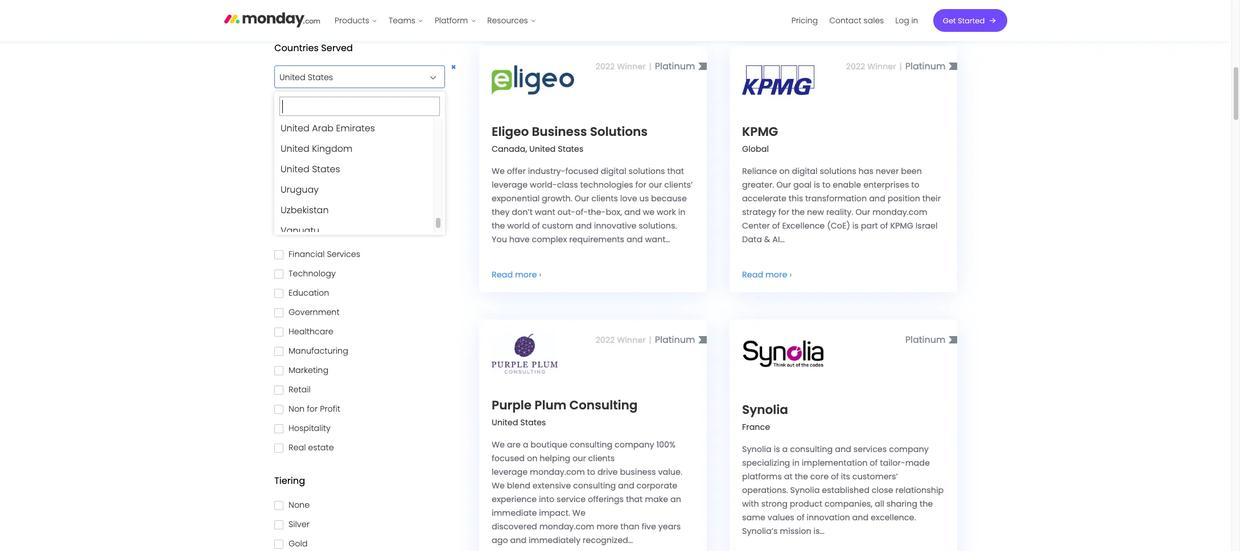 Task type: describe. For each thing, give the bounding box(es) containing it.
app
[[289, 191, 305, 202]]

training
[[289, 152, 321, 163]]

implementation
[[343, 133, 408, 144]]

an
[[671, 494, 681, 506]]

work
[[657, 207, 676, 218]]

we left blend on the left bottom of the page
[[492, 480, 505, 492]]

at
[[784, 471, 793, 483]]

0 horizontal spatial &
[[334, 133, 340, 144]]

transformation
[[806, 193, 867, 204]]

this
[[789, 193, 803, 204]]

extensive
[[533, 480, 571, 492]]

1 vertical spatial is
[[853, 220, 859, 232]]

and down love at top
[[624, 207, 641, 218]]

growth.
[[542, 193, 572, 204]]

0 vertical spatial consulting
[[289, 133, 332, 144]]

platinum for eligeo business solutions
[[655, 60, 695, 73]]

service
[[557, 494, 586, 506]]

united up united states
[[281, 142, 310, 155]]

global
[[742, 143, 769, 155]]

because
[[651, 193, 687, 204]]

ai…
[[773, 234, 785, 245]]

accelerate
[[742, 193, 787, 204]]

all
[[875, 499, 885, 510]]

tiering
[[274, 475, 305, 488]]

sales
[[864, 15, 884, 26]]

education
[[289, 287, 329, 299]]

and up implementation
[[835, 444, 852, 455]]

united arab emirates
[[281, 122, 375, 135]]

synolia is a consulting and services company specializing in implementation of tailor-made platforms at the core of its customers' operations. synolia established close relationship with strong product companies, all sharing the same values of innovation and excellence. synolia's mission is…
[[742, 444, 944, 537]]

same
[[742, 512, 766, 524]]

contact sales link
[[824, 11, 890, 30]]

solutions inside eligeo business solutions canada, united states
[[590, 123, 648, 141]]

uruguay option
[[277, 180, 434, 200]]

platinum for purple plum consulting
[[655, 334, 695, 347]]

corporate
[[637, 480, 677, 492]]

that inside we are a boutique consulting company 100% focused on helping our clients leverage monday.com to drive business value. we blend extensive consulting and corporate experience into service offerings that make an immediate impact. we discovered monday.com more than five years ago and immediately recognized…
[[626, 494, 643, 506]]

reliance on digital solutions has never been greater. our goal is to enable enterprises to accelerate this transformation and position their strategy for the new reality. our monday.com center of excellence (coe) is part of kpmg israel data & ai…
[[742, 166, 941, 245]]

read more › for business
[[492, 269, 542, 281]]

arab
[[312, 122, 334, 135]]

that inside the we offer industry-focused digital solutions that leverage world-class technologies for our clients' exponential growth. our clients love us because they don't want out-of-the-box, and we work in the world of custom and innovative solutions. you have complex requirements and want…
[[667, 166, 684, 177]]

100%
[[657, 439, 676, 451]]

us
[[640, 193, 649, 204]]

complex
[[532, 234, 567, 245]]

center
[[742, 220, 770, 232]]

strong
[[761, 499, 788, 510]]

than
[[621, 521, 640, 533]]

drive
[[598, 467, 618, 478]]

the inside the we offer industry-focused digital solutions that leverage world-class technologies for our clients' exponential growth. our clients love us because they don't want out-of-the-box, and we work in the world of custom and innovative solutions. you have complex requirements and want…
[[492, 220, 505, 232]]

consulting inside purple plum consulting united states
[[570, 397, 638, 414]]

winner for purple plum consulting
[[617, 335, 646, 346]]

into
[[539, 494, 555, 506]]

of up customers'
[[870, 458, 878, 469]]

custom development
[[289, 171, 378, 183]]

company inside synolia is a consulting and services company specializing in implementation of tailor-made platforms at the core of its customers' operations. synolia established close relationship with strong product companies, all sharing the same values of innovation and excellence. synolia's mission is…
[[889, 444, 929, 455]]

platform link
[[429, 11, 482, 30]]

with
[[742, 499, 759, 510]]

log
[[896, 15, 910, 26]]

2022 winner | for eligeo business solutions
[[596, 61, 652, 72]]

focused inside the we offer industry-focused digital solutions that leverage world-class technologies for our clients' exponential growth. our clients love us because they don't want out-of-the-box, and we work in the world of custom and innovative solutions. you have complex requirements and want…
[[566, 166, 599, 177]]

united kingdom option
[[277, 139, 434, 159]]

business
[[620, 467, 656, 478]]

2022 winner | for kpmg
[[846, 61, 902, 72]]

states inside eligeo business solutions canada, united states
[[558, 143, 584, 155]]

more for global
[[766, 269, 787, 281]]

1 to from the left
[[823, 179, 831, 191]]

read more › for global
[[742, 269, 792, 281]]

established
[[822, 485, 870, 496]]

of right the part on the right of the page
[[880, 220, 888, 232]]

is inside synolia is a consulting and services company specializing in implementation of tailor-made platforms at the core of its customers' operations. synolia established close relationship with strong product companies, all sharing the same values of innovation and excellence. synolia's mission is…
[[774, 444, 780, 455]]

read for business
[[492, 269, 513, 281]]

solutions inside the we offer industry-focused digital solutions that leverage world-class technologies for our clients' exponential growth. our clients love us because they don't want out-of-the-box, and we work in the world of custom and innovative solutions. you have complex requirements and want…
[[629, 166, 665, 177]]

united down service
[[281, 122, 310, 135]]

uruguay
[[281, 183, 319, 196]]

1 horizontal spatial is
[[814, 179, 820, 191]]

core
[[811, 471, 829, 483]]

of up mission
[[797, 512, 805, 524]]

programs
[[323, 152, 364, 163]]

specializing
[[742, 458, 790, 469]]

our inside the we offer industry-focused digital solutions that leverage world-class technologies for our clients' exponential growth. our clients love us because they don't want out-of-the-box, and we work in the world of custom and innovative solutions. you have complex requirements and want…
[[575, 193, 589, 204]]

don't
[[512, 207, 533, 218]]

new
[[807, 207, 824, 218]]

a for plum
[[523, 439, 529, 451]]

digital inside the we offer industry-focused digital solutions that leverage world-class technologies for our clients' exponential growth. our clients love us because they don't want out-of-the-box, and we work in the world of custom and innovative solutions. you have complex requirements and want…
[[601, 166, 627, 177]]

get started button
[[934, 9, 1008, 32]]

focused inside we are a boutique consulting company 100% focused on helping our clients leverage monday.com to drive business value. we blend extensive consulting and corporate experience into service offerings that make an immediate impact. we discovered monday.com more than five years ago and immediately recognized…
[[492, 453, 525, 465]]

we inside the we offer industry-focused digital solutions that leverage world-class technologies for our clients' exponential growth. our clients love us because they don't want out-of-the-box, and we work in the world of custom and innovative solutions. you have complex requirements and want…
[[492, 166, 505, 177]]

winner for eligeo business solutions
[[617, 61, 646, 72]]

gold
[[289, 539, 308, 550]]

enterprises
[[864, 179, 909, 191]]

consulting inside synolia is a consulting and services company specializing in implementation of tailor-made platforms at the core of its customers' operations. synolia established close relationship with strong product companies, all sharing the same values of innovation and excellence. synolia's mission is…
[[790, 444, 833, 455]]

development for app development
[[307, 191, 362, 202]]

log in link
[[890, 11, 924, 30]]

consulting up drive
[[570, 439, 613, 451]]

winner for kpmg
[[868, 61, 896, 72]]

we
[[643, 207, 655, 218]]

financial services
[[289, 249, 360, 260]]

offered
[[310, 107, 343, 120]]

has
[[859, 166, 874, 177]]

resources
[[488, 15, 528, 26]]

read for global
[[742, 269, 763, 281]]

government
[[289, 307, 340, 318]]

and inside 'reliance on digital solutions has never been greater. our goal is to enable enterprises to accelerate this transformation and position their strategy for the new reality. our monday.com center of excellence (coe) is part of kpmg israel data & ai…'
[[869, 193, 886, 204]]

manufacturing
[[289, 345, 348, 357]]

united inside option
[[281, 163, 310, 176]]

states inside purple plum consulting united states
[[520, 417, 546, 429]]

in inside synolia is a consulting and services company specializing in implementation of tailor-made platforms at the core of its customers' operations. synolia established close relationship with strong product companies, all sharing the same values of innovation and excellence. synolia's mission is…
[[793, 458, 800, 469]]

tailor-
[[880, 458, 906, 469]]

contact
[[830, 15, 862, 26]]

pricing link
[[786, 11, 824, 30]]

none field containing × united states
[[274, 61, 458, 89]]

have
[[509, 234, 530, 245]]

on inside 'reliance on digital solutions has never been greater. our goal is to enable enterprises to accelerate this transformation and position their strategy for the new reality. our monday.com center of excellence (coe) is part of kpmg israel data & ai…'
[[779, 166, 790, 177]]

united inside eligeo business solutions canada, united states
[[529, 143, 556, 155]]

the inside 'reliance on digital solutions has never been greater. our goal is to enable enterprises to accelerate this transformation and position their strategy for the new reality. our monday.com center of excellence (coe) is part of kpmg israel data & ai…'
[[792, 207, 805, 218]]

reality.
[[827, 207, 854, 218]]

retail
[[289, 384, 311, 395]]

clients inside we are a boutique consulting company 100% focused on helping our clients leverage monday.com to drive business value. we blend extensive consulting and corporate experience into service offerings that make an immediate impact. we discovered monday.com more than five years ago and immediately recognized…
[[588, 453, 615, 465]]

platinum for kpmg
[[906, 60, 946, 73]]

data
[[742, 234, 762, 245]]

services
[[327, 249, 360, 260]]

2 vertical spatial synolia
[[790, 485, 820, 496]]

synolia for synolia is a consulting and services company specializing in implementation of tailor-made platforms at the core of its customers' operations. synolia established close relationship with strong product companies, all sharing the same values of innovation and excellence. synolia's mission is…
[[742, 444, 772, 455]]

0 horizontal spatial solutions
[[289, 9, 325, 21]]

2 to from the left
[[912, 179, 920, 191]]

service offered
[[274, 107, 343, 120]]

boutique
[[531, 439, 568, 451]]

states inside united states option
[[312, 163, 340, 176]]

we are a boutique consulting company 100% focused on helping our clients leverage monday.com to drive business value. we blend extensive consulting and corporate experience into service offerings that make an immediate impact. we discovered monday.com more than five years ago and immediately recognized…
[[492, 439, 683, 546]]

0 horizontal spatial for
[[307, 403, 318, 415]]

industry-
[[528, 166, 566, 177]]

united states
[[281, 163, 340, 176]]

years
[[658, 521, 681, 533]]

innovation
[[807, 512, 850, 524]]

want…
[[645, 234, 670, 245]]

profit
[[320, 403, 340, 415]]

products
[[335, 15, 370, 26]]

implementation
[[802, 458, 868, 469]]

and down business at the bottom
[[618, 480, 635, 492]]



Task type: vqa. For each thing, say whether or not it's contained in the screenshot.
services
yes



Task type: locate. For each thing, give the bounding box(es) containing it.
the down 'relationship'
[[920, 499, 933, 510]]

solutions up us
[[629, 166, 665, 177]]

2 read from the left
[[742, 269, 763, 281]]

plum
[[535, 397, 567, 414]]

1 vertical spatial synolia
[[742, 444, 772, 455]]

real estate
[[289, 442, 334, 453]]

2 vertical spatial our
[[856, 207, 870, 218]]

kpmg up global
[[742, 123, 778, 141]]

1 vertical spatial focused
[[492, 453, 525, 465]]

1 horizontal spatial that
[[667, 166, 684, 177]]

1 vertical spatial development
[[307, 191, 362, 202]]

1 read from the left
[[492, 269, 513, 281]]

its
[[841, 471, 850, 483]]

served
[[321, 42, 353, 55]]

synolia france
[[742, 401, 788, 433]]

kpmg inside 'reliance on digital solutions has never been greater. our goal is to enable enterprises to accelerate this transformation and position their strategy for the new reality. our monday.com center of excellence (coe) is part of kpmg israel data & ai…'
[[891, 220, 914, 232]]

reliance
[[742, 166, 777, 177]]

make
[[645, 494, 668, 506]]

marketing
[[289, 365, 329, 376]]

0 horizontal spatial focused
[[492, 453, 525, 465]]

1 horizontal spatial our
[[649, 179, 662, 191]]

clients down technologies
[[592, 193, 618, 204]]

2 horizontal spatial in
[[912, 15, 919, 26]]

focused down are
[[492, 453, 525, 465]]

2022 for purple plum consulting
[[596, 335, 615, 346]]

united inside purple plum consulting united states
[[492, 417, 518, 429]]

clients inside the we offer industry-focused digital solutions that leverage world-class technologies for our clients' exponential growth. our clients love us because they don't want out-of-the-box, and we work in the world of custom and innovative solutions. you have complex requirements and want…
[[592, 193, 618, 204]]

experience
[[492, 494, 537, 506]]

none text field containing × united states
[[275, 61, 458, 89]]

0 horizontal spatial digital
[[601, 166, 627, 177]]

solutions up enable
[[820, 166, 857, 177]]

1 horizontal spatial more
[[766, 269, 787, 281]]

2 vertical spatial is
[[774, 444, 780, 455]]

product
[[790, 499, 823, 510]]

our
[[777, 179, 791, 191], [575, 193, 589, 204], [856, 207, 870, 218]]

2 horizontal spatial for
[[779, 207, 790, 218]]

service
[[274, 107, 308, 120]]

states down countries served
[[308, 72, 333, 83]]

|
[[649, 61, 652, 72], [900, 61, 902, 72], [649, 335, 652, 346]]

1 horizontal spatial focused
[[566, 166, 599, 177]]

exponential
[[492, 193, 540, 204]]

list containing products
[[329, 0, 542, 41]]

0 vertical spatial our
[[649, 179, 662, 191]]

| for eligeo business solutions
[[649, 61, 652, 72]]

estate
[[308, 442, 334, 453]]

0 horizontal spatial in
[[678, 207, 686, 218]]

technology
[[289, 268, 336, 279]]

to down been
[[912, 179, 920, 191]]

to up transformation
[[823, 179, 831, 191]]

love
[[620, 193, 637, 204]]

0 horizontal spatial read
[[492, 269, 513, 281]]

digital inside 'reliance on digital solutions has never been greater. our goal is to enable enterprises to accelerate this transformation and position their strategy for the new reality. our monday.com center of excellence (coe) is part of kpmg israel data & ai…'
[[792, 166, 818, 177]]

list
[[329, 0, 542, 41]]

0 vertical spatial in
[[912, 15, 919, 26]]

is up 'specializing'
[[774, 444, 780, 455]]

consulting up offerings
[[573, 480, 616, 492]]

1 › from the left
[[539, 269, 542, 281]]

that up clients'
[[667, 166, 684, 177]]

a inside synolia is a consulting and services company specializing in implementation of tailor-made platforms at the core of its customers' operations. synolia established close relationship with strong product companies, all sharing the same values of innovation and excellence. synolia's mission is…
[[782, 444, 788, 455]]

0 horizontal spatial consulting
[[289, 133, 332, 144]]

None text field
[[275, 61, 458, 89]]

company up "made"
[[889, 444, 929, 455]]

1 digital from the left
[[601, 166, 627, 177]]

1 solutions from the left
[[629, 166, 665, 177]]

read more ›
[[492, 269, 542, 281], [742, 269, 792, 281]]

and down the enterprises
[[869, 193, 886, 204]]

company inside we are a boutique consulting company 100% focused on helping our clients leverage monday.com to drive business value. we blend extensive consulting and corporate experience into service offerings that make an immediate impact. we discovered monday.com more than five years ago and immediately recognized…
[[615, 439, 654, 451]]

the-
[[588, 207, 606, 218]]

1 horizontal spatial to
[[912, 179, 920, 191]]

read down you
[[492, 269, 513, 281]]

united up uruguay
[[281, 163, 310, 176]]

consulting up implementation
[[790, 444, 833, 455]]

teams
[[389, 15, 416, 26]]

1 read more › from the left
[[492, 269, 542, 281]]

0 vertical spatial &
[[334, 133, 340, 144]]

never
[[876, 166, 899, 177]]

0 vertical spatial solutions
[[289, 9, 325, 21]]

is left the part on the right of the page
[[853, 220, 859, 232]]

1 horizontal spatial on
[[779, 166, 790, 177]]

immediate
[[492, 508, 537, 519]]

goal
[[794, 179, 812, 191]]

vanuatu
[[281, 224, 319, 237]]

states
[[308, 72, 333, 83], [558, 143, 584, 155], [312, 163, 340, 176], [520, 417, 546, 429]]

synolia for synolia france
[[742, 401, 788, 419]]

for inside 'reliance on digital solutions has never been greater. our goal is to enable enterprises to accelerate this transformation and position their strategy for the new reality. our monday.com center of excellence (coe) is part of kpmg israel data & ai…'
[[779, 207, 790, 218]]

› down excellence
[[790, 269, 792, 281]]

is right goal
[[814, 179, 820, 191]]

for right non
[[307, 403, 318, 415]]

digital up technologies
[[601, 166, 627, 177]]

value.
[[658, 467, 683, 478]]

list box containing united arab emirates
[[277, 118, 442, 241]]

read more › down ai…
[[742, 269, 792, 281]]

0 horizontal spatial kpmg
[[742, 123, 778, 141]]

0 horizontal spatial ›
[[539, 269, 542, 281]]

1 horizontal spatial in
[[793, 458, 800, 469]]

of left its
[[831, 471, 839, 483]]

development down custom development on the left
[[307, 191, 362, 202]]

in up at
[[793, 458, 800, 469]]

and
[[869, 193, 886, 204], [624, 207, 641, 218], [576, 220, 592, 232], [627, 234, 643, 245], [835, 444, 852, 455], [618, 480, 635, 492], [853, 512, 869, 524], [510, 535, 527, 546]]

ago
[[492, 535, 508, 546]]

united down countries
[[280, 72, 306, 83]]

info icon image
[[364, 10, 373, 19]]

we left are
[[492, 439, 505, 451]]

digital up goal
[[792, 166, 818, 177]]

united down 'purple'
[[492, 417, 518, 429]]

class
[[557, 179, 578, 191]]

0 horizontal spatial solutions
[[629, 166, 665, 177]]

0 vertical spatial for
[[636, 179, 647, 191]]

customers'
[[853, 471, 898, 483]]

values
[[768, 512, 795, 524]]

1 vertical spatial for
[[779, 207, 790, 218]]

united kingdom
[[281, 142, 353, 155]]

consulting right plum
[[570, 397, 638, 414]]

development for custom development
[[323, 171, 378, 183]]

0 horizontal spatial read more ›
[[492, 269, 542, 281]]

uzbekistan option
[[277, 200, 434, 221]]

services
[[854, 444, 887, 455]]

a inside we are a boutique consulting company 100% focused on helping our clients leverage monday.com to drive business value. we blend extensive consulting and corporate experience into service offerings that make an immediate impact. we discovered monday.com more than five years ago and immediately recognized…
[[523, 439, 529, 451]]

canada,
[[492, 143, 527, 155]]

solutions inside 'reliance on digital solutions has never been greater. our goal is to enable enterprises to accelerate this transformation and position their strategy for the new reality. our monday.com center of excellence (coe) is part of kpmg israel data & ai…'
[[820, 166, 857, 177]]

0 horizontal spatial that
[[626, 494, 643, 506]]

0 vertical spatial clients
[[592, 193, 618, 204]]

(coe)
[[827, 220, 850, 232]]

a right are
[[523, 439, 529, 451]]

our inside we are a boutique consulting company 100% focused on helping our clients leverage monday.com to drive business value. we blend extensive consulting and corporate experience into service offerings that make an immediate impact. we discovered monday.com more than five years ago and immediately recognized…
[[573, 453, 586, 465]]

states down plum
[[520, 417, 546, 429]]

is…
[[814, 526, 825, 537]]

training programs
[[289, 152, 364, 163]]

& right arab
[[334, 133, 340, 144]]

greater.
[[742, 179, 774, 191]]

the down the this
[[792, 207, 805, 218]]

that left make
[[626, 494, 643, 506]]

our right helping
[[573, 453, 586, 465]]

app development
[[289, 191, 362, 202]]

digital
[[601, 166, 627, 177], [792, 166, 818, 177]]

custom
[[542, 220, 573, 232]]

solutions up technologies
[[590, 123, 648, 141]]

a
[[523, 439, 529, 451], [782, 444, 788, 455]]

of-
[[576, 207, 588, 218]]

1 horizontal spatial our
[[777, 179, 791, 191]]

kpmg
[[742, 123, 778, 141], [891, 220, 914, 232]]

1 horizontal spatial solutions
[[820, 166, 857, 177]]

log in
[[896, 15, 919, 26]]

helping
[[540, 453, 570, 465]]

discovered monday.com more
[[492, 521, 618, 533]]

× united states
[[280, 61, 456, 83]]

company up business at the bottom
[[615, 439, 654, 451]]

1 horizontal spatial read more ›
[[742, 269, 792, 281]]

they
[[492, 207, 510, 218]]

0 vertical spatial synolia
[[742, 401, 788, 419]]

states down kingdom
[[312, 163, 340, 176]]

united states option
[[277, 159, 434, 180]]

list box
[[277, 118, 442, 241]]

0 vertical spatial our
[[777, 179, 791, 191]]

in right log
[[912, 15, 919, 26]]

get
[[943, 15, 956, 26]]

read more › down have on the top of page
[[492, 269, 542, 281]]

None search field
[[280, 97, 440, 116]]

more down have on the top of page
[[515, 269, 537, 281]]

our up the this
[[777, 179, 791, 191]]

more down ai…
[[766, 269, 787, 281]]

1 horizontal spatial digital
[[792, 166, 818, 177]]

0 horizontal spatial is
[[774, 444, 780, 455]]

read down data
[[742, 269, 763, 281]]

0 horizontal spatial more
[[515, 269, 537, 281]]

0 horizontal spatial a
[[523, 439, 529, 451]]

| for purple plum consulting
[[649, 335, 652, 346]]

clients up drive
[[588, 453, 615, 465]]

0 horizontal spatial company
[[615, 439, 654, 451]]

emirates
[[336, 122, 375, 135]]

0 horizontal spatial our
[[575, 193, 589, 204]]

are
[[507, 439, 521, 451]]

platform
[[435, 15, 468, 26]]

1 horizontal spatial company
[[889, 444, 929, 455]]

› for global
[[790, 269, 792, 281]]

united up "industry-"
[[529, 143, 556, 155]]

1 more from the left
[[515, 269, 537, 281]]

our up us
[[649, 179, 662, 191]]

focused up class
[[566, 166, 599, 177]]

we up leverage
[[492, 166, 505, 177]]

innovative
[[594, 220, 637, 232]]

more for business
[[515, 269, 537, 281]]

and down companies,
[[853, 512, 869, 524]]

1 horizontal spatial kpmg
[[891, 220, 914, 232]]

1 vertical spatial our
[[573, 453, 586, 465]]

business
[[532, 123, 587, 141]]

in inside the we offer industry-focused digital solutions that leverage world-class technologies for our clients' exponential growth. our clients love us because they don't want out-of-the-box, and we work in the world of custom and innovative solutions. you have complex requirements and want…
[[678, 207, 686, 218]]

united inside × united states
[[280, 72, 306, 83]]

0 vertical spatial is
[[814, 179, 820, 191]]

| for kpmg
[[900, 61, 902, 72]]

2 vertical spatial for
[[307, 403, 318, 415]]

focused
[[566, 166, 599, 177], [492, 453, 525, 465]]

consulting
[[289, 133, 332, 144], [570, 397, 638, 414]]

on right reliance at the right top of page
[[779, 166, 790, 177]]

that
[[667, 166, 684, 177], [626, 494, 643, 506]]

development down programs
[[323, 171, 378, 183]]

kpmg down the monday.com
[[891, 220, 914, 232]]

our up the part on the right of the page
[[856, 207, 870, 218]]

0 horizontal spatial on
[[527, 453, 538, 465]]

states inside × united states
[[308, 72, 333, 83]]

2 horizontal spatial our
[[856, 207, 870, 218]]

excellence.
[[871, 512, 916, 524]]

1 horizontal spatial a
[[782, 444, 788, 455]]

1 vertical spatial that
[[626, 494, 643, 506]]

1 horizontal spatial &
[[764, 234, 770, 245]]

2022 for eligeo business solutions
[[596, 61, 615, 72]]

our inside the we offer industry-focused digital solutions that leverage world-class technologies for our clients' exponential growth. our clients love us because they don't want out-of-the-box, and we work in the world of custom and innovative solutions. you have complex requirements and want…
[[649, 179, 662, 191]]

immediately
[[529, 535, 581, 546]]

for down the this
[[779, 207, 790, 218]]

relationship
[[896, 485, 944, 496]]

a up 'specializing'
[[782, 444, 788, 455]]

platforms
[[742, 471, 782, 483]]

and right ago on the left
[[510, 535, 527, 546]]

for inside the we offer industry-focused digital solutions that leverage world-class technologies for our clients' exponential growth. our clients love us because they don't want out-of-the-box, and we work in the world of custom and innovative solutions. you have complex requirements and want…
[[636, 179, 647, 191]]

1 vertical spatial solutions
[[590, 123, 648, 141]]

1 horizontal spatial read
[[742, 269, 763, 281]]

solutions.
[[639, 220, 677, 232]]

1 vertical spatial kpmg
[[891, 220, 914, 232]]

1 vertical spatial our
[[575, 193, 589, 204]]

0 vertical spatial development
[[323, 171, 378, 183]]

countries served
[[274, 42, 353, 55]]

want
[[535, 207, 555, 218]]

2 more from the left
[[766, 269, 787, 281]]

healthcare
[[289, 326, 333, 337]]

0 vertical spatial kpmg
[[742, 123, 778, 141]]

and down of- on the top left
[[576, 220, 592, 232]]

1 vertical spatial clients
[[588, 453, 615, 465]]

synolia up 'specializing'
[[742, 444, 772, 455]]

our up of- on the top left
[[575, 193, 589, 204]]

the up you
[[492, 220, 505, 232]]

0 horizontal spatial to
[[823, 179, 831, 191]]

winner
[[617, 61, 646, 72], [868, 61, 896, 72], [617, 335, 646, 346]]

& inside 'reliance on digital solutions has never been greater. our goal is to enable enterprises to accelerate this transformation and position their strategy for the new reality. our monday.com center of excellence (coe) is part of kpmg israel data & ai…'
[[764, 234, 770, 245]]

2 horizontal spatial is
[[853, 220, 859, 232]]

2 vertical spatial in
[[793, 458, 800, 469]]

of down want
[[532, 220, 540, 232]]

1 horizontal spatial for
[[636, 179, 647, 191]]

requirements
[[569, 234, 625, 245]]

main element
[[329, 0, 1008, 41]]

2 digital from the left
[[792, 166, 818, 177]]

on inside we are a boutique consulting company 100% focused on helping our clients leverage monday.com to drive business value. we blend extensive consulting and corporate experience into service offerings that make an immediate impact. we discovered monday.com more than five years ago and immediately recognized…
[[527, 453, 538, 465]]

synolia up france
[[742, 401, 788, 419]]

0 vertical spatial that
[[667, 166, 684, 177]]

their
[[923, 193, 941, 204]]

& left ai…
[[764, 234, 770, 245]]

2 solutions from the left
[[820, 166, 857, 177]]

is
[[814, 179, 820, 191], [853, 220, 859, 232], [774, 444, 780, 455]]

1 vertical spatial on
[[527, 453, 538, 465]]

the right at
[[795, 471, 808, 483]]

on up the leverage monday.com to
[[527, 453, 538, 465]]

2 read more › from the left
[[742, 269, 792, 281]]

› for business
[[539, 269, 542, 281]]

more
[[515, 269, 537, 281], [766, 269, 787, 281]]

vanuatu option
[[277, 221, 434, 241]]

2022 for kpmg
[[846, 61, 865, 72]]

1 horizontal spatial solutions
[[590, 123, 648, 141]]

states down the business in the left top of the page
[[558, 143, 584, 155]]

of up ai…
[[772, 220, 780, 232]]

synolia up product
[[790, 485, 820, 496]]

synolia
[[742, 401, 788, 419], [742, 444, 772, 455], [790, 485, 820, 496]]

monday.com
[[873, 207, 928, 218]]

×
[[451, 61, 456, 73]]

0 horizontal spatial our
[[573, 453, 586, 465]]

monday.com logo image
[[224, 7, 320, 31]]

1 vertical spatial consulting
[[570, 397, 638, 414]]

israel
[[916, 220, 938, 232]]

consulting up training
[[289, 133, 332, 144]]

0 vertical spatial on
[[779, 166, 790, 177]]

clients
[[592, 193, 618, 204], [588, 453, 615, 465]]

1 vertical spatial in
[[678, 207, 686, 218]]

products link
[[329, 11, 383, 30]]

solutions up countries served
[[289, 9, 325, 21]]

united arab emirates option
[[277, 118, 434, 139]]

solutions partners
[[289, 9, 364, 21]]

for up us
[[636, 179, 647, 191]]

and left 'want…'
[[627, 234, 643, 245]]

leverage
[[492, 179, 528, 191]]

2022 winner | for purple plum consulting
[[596, 335, 652, 346]]

a for france
[[782, 444, 788, 455]]

none
[[289, 500, 310, 511]]

1 horizontal spatial consulting
[[570, 397, 638, 414]]

2 › from the left
[[790, 269, 792, 281]]

operations.
[[742, 485, 788, 496]]

1 vertical spatial &
[[764, 234, 770, 245]]

of inside the we offer industry-focused digital solutions that leverage world-class technologies for our clients' exponential growth. our clients love us because they don't want out-of-the-box, and we work in the world of custom and innovative solutions. you have complex requirements and want…
[[532, 220, 540, 232]]

we down service
[[573, 508, 586, 519]]

› down complex
[[539, 269, 542, 281]]

been
[[901, 166, 922, 177]]

0 vertical spatial focused
[[566, 166, 599, 177]]

in right work
[[678, 207, 686, 218]]

hospitality
[[289, 423, 331, 434]]

countries
[[274, 42, 319, 55]]

None field
[[274, 61, 458, 89]]

mission
[[780, 526, 812, 537]]

&
[[334, 133, 340, 144], [764, 234, 770, 245]]

1 horizontal spatial ›
[[790, 269, 792, 281]]

synolia's
[[742, 526, 778, 537]]

kpmg global
[[742, 123, 778, 155]]



